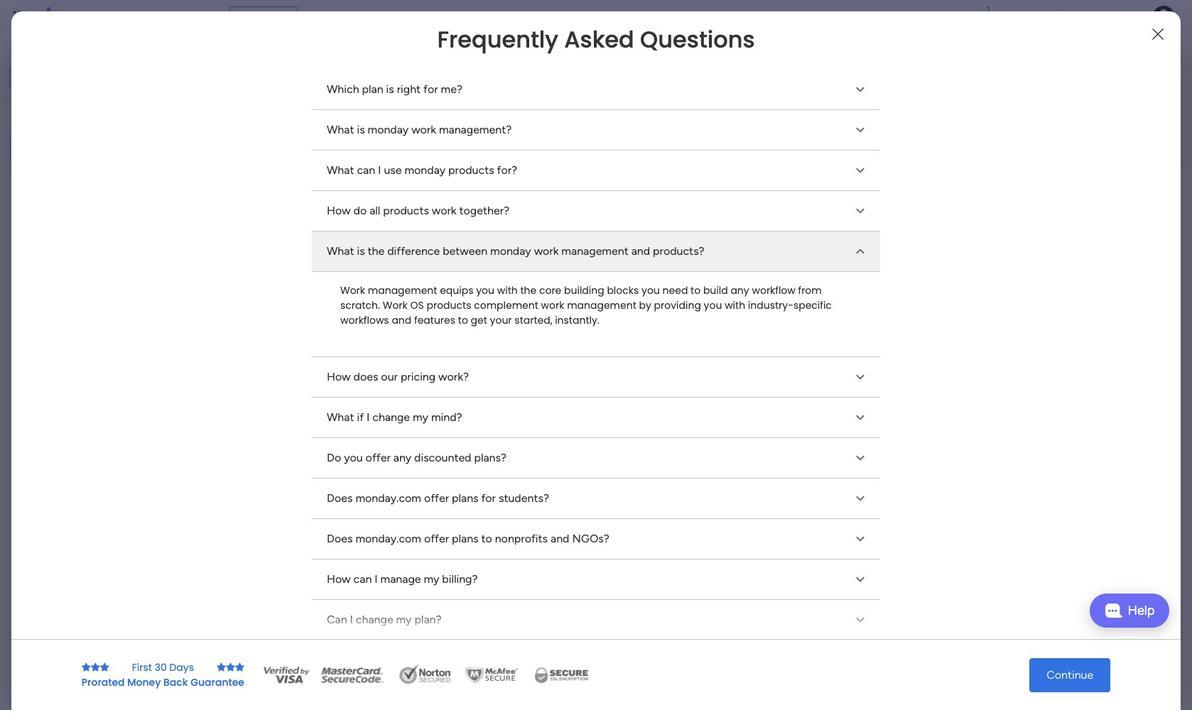 Task type: describe. For each thing, give the bounding box(es) containing it.
3 star image from the left
[[100, 663, 109, 673]]

ssl encrypted image
[[526, 665, 597, 686]]

plans?
[[474, 451, 507, 464]]

lottie animation image
[[0, 567, 181, 711]]

mastercard secure code image
[[317, 665, 388, 686]]

do
[[327, 451, 341, 464]]

date
[[305, 559, 335, 577]]

by
[[639, 298, 652, 312]]

any inside the work management equips you with the core building blocks you need to build any workflow from scratch. work os products complement work management by providing you with industry-specific workflows and features to get your started, instantly.
[[731, 283, 750, 297]]

products inside dropdown button
[[448, 163, 494, 177]]

if
[[357, 410, 364, 424]]

how for how does our pricing work?
[[327, 370, 351, 383]]

can for how
[[354, 573, 372, 586]]

kendall parks image
[[1153, 6, 1175, 28]]

see plans
[[249, 11, 291, 23]]

main content containing next week /
[[188, 34, 1193, 711]]

and inside main content
[[1052, 102, 1069, 114]]

products inside dropdown button
[[383, 204, 429, 217]]

does monday.com offer plans for students? button
[[312, 479, 881, 519]]

use
[[384, 163, 402, 177]]

continue button
[[1030, 658, 1111, 693]]

2 star image from the left
[[235, 663, 244, 673]]

difference
[[387, 244, 440, 258]]

to left build
[[691, 283, 701, 297]]

items right 2
[[293, 436, 317, 448]]

i for change
[[367, 410, 370, 424]]

mind?
[[431, 410, 462, 424]]

does for does monday.com offer plans to nonprofits and ngos?
[[327, 532, 353, 546]]

build
[[703, 283, 728, 297]]

providing
[[654, 298, 701, 312]]

2 prio from the top
[[1179, 431, 1193, 443]]

offer for discounted
[[366, 451, 391, 464]]

you down build
[[704, 298, 722, 312]]

monday.com for does monday.com offer plans for students?
[[356, 492, 421, 505]]

how for how do all products work together?
[[327, 204, 351, 217]]

like
[[1131, 102, 1145, 114]]

questions
[[640, 24, 755, 56]]

1 item
[[308, 180, 334, 192]]

me?
[[441, 82, 463, 96]]

up
[[249, 205, 260, 217]]

how for how can i manage my billing?
[[327, 573, 351, 586]]

and inside "dropdown button"
[[632, 244, 650, 258]]

asked
[[564, 24, 635, 56]]

core
[[539, 283, 562, 297]]

to inside dropdown button
[[481, 532, 492, 546]]

search everything image
[[1069, 10, 1083, 24]]

without a date / 0 items
[[240, 559, 382, 577]]

0 inside the without a date / 0 items
[[349, 564, 355, 576]]

work inside dropdown button
[[412, 123, 436, 136]]

right
[[397, 82, 421, 96]]

ngos?
[[572, 532, 610, 546]]

days
[[169, 661, 194, 675]]

equips
[[440, 283, 474, 297]]

monday up use
[[368, 123, 409, 136]]

see
[[249, 11, 266, 23]]

what is the difference between monday work management and products? button
[[312, 231, 881, 272]]

to left get
[[458, 313, 468, 327]]

instantly.
[[555, 313, 600, 327]]

norton secured image
[[394, 665, 458, 686]]

to-do list, main board element
[[0, 265, 181, 290]]

does monday.com offer plans for students?
[[327, 492, 549, 505]]

frequently asked questions
[[437, 24, 755, 56]]

next week / 0 items
[[240, 380, 351, 398]]

is inside which plan is right for me? dropdown button
[[386, 82, 394, 96]]

you'd
[[1104, 102, 1128, 114]]

plans for does monday.com offer plans to nonprofits and ngos?
[[452, 532, 479, 546]]

plans for does monday.com offer plans for students?
[[452, 492, 479, 505]]

back
[[163, 676, 188, 690]]

products inside the work management equips you with the core building blocks you need to build any workflow from scratch. work os products complement work management by providing you with industry-specific workflows and features to get your started, instantly.
[[427, 298, 472, 312]]

the inside "dropdown button"
[[368, 244, 385, 258]]

1 star image from the left
[[217, 663, 226, 673]]

billing?
[[442, 573, 478, 586]]

do you offer any discounted plans?
[[327, 451, 507, 464]]

how do all products work together?
[[327, 204, 510, 217]]

my for billing?
[[424, 573, 439, 586]]

monday right use
[[405, 163, 446, 177]]

see plans button
[[229, 6, 298, 28]]

what is monday work management? button
[[312, 110, 881, 150]]

how can i manage my billing?
[[327, 573, 478, 586]]

which plan is right for me?
[[327, 82, 463, 96]]

started,
[[515, 313, 553, 327]]

how does our pricing work?
[[327, 370, 469, 383]]

can i change my plan?
[[327, 613, 442, 627]]

workflows
[[340, 313, 389, 327]]

change inside dropdown button
[[373, 410, 410, 424]]

set
[[231, 205, 246, 217]]

group
[[633, 431, 661, 443]]

can
[[327, 613, 347, 627]]

scratch.
[[340, 298, 380, 312]]

0 vertical spatial option
[[9, 43, 173, 65]]

what is monday work management?
[[327, 123, 512, 136]]

complement
[[474, 298, 539, 312]]

work?
[[439, 370, 469, 383]]

prorated
[[82, 676, 125, 690]]

1 star image from the left
[[82, 663, 91, 673]]

hide
[[435, 117, 456, 129]]

meeting
[[296, 205, 333, 217]]

what if i change my mind? button
[[312, 398, 881, 437]]

plan?
[[415, 613, 442, 627]]

4 star image from the left
[[226, 663, 235, 673]]

do you offer any discounted plans? button
[[312, 438, 881, 478]]

1 vertical spatial work
[[383, 298, 408, 312]]

0 inside next week / 0 items
[[318, 384, 324, 397]]

monday marketplace image
[[1034, 10, 1048, 24]]

manage
[[381, 573, 421, 586]]

i inside can i change my plan? dropdown button
[[350, 613, 353, 627]]

1
[[308, 180, 312, 192]]

students?
[[499, 492, 549, 505]]

set up weekly meeting
[[231, 205, 333, 217]]

how can i manage my billing? button
[[312, 560, 881, 600]]

1 horizontal spatial /
[[339, 559, 345, 577]]

a
[[293, 559, 302, 577]]

continue
[[1047, 668, 1094, 682]]

monday inside "dropdown button"
[[490, 244, 531, 258]]

money
[[127, 676, 161, 690]]

how does our pricing work? button
[[312, 357, 881, 397]]



Task type: locate. For each thing, give the bounding box(es) containing it.
offer
[[366, 451, 391, 464], [424, 492, 449, 505], [424, 532, 449, 546]]

without
[[240, 559, 290, 577]]

between
[[443, 244, 488, 258]]

1 vertical spatial option
[[9, 67, 173, 90]]

does for does monday.com offer plans for students?
[[327, 492, 353, 505]]

1 vertical spatial for
[[481, 492, 496, 505]]

update feed image
[[971, 10, 986, 24]]

columns
[[1012, 102, 1050, 114]]

0 vertical spatial prio
[[1179, 175, 1193, 187]]

0 vertical spatial does
[[327, 492, 353, 505]]

2 items
[[285, 436, 317, 448]]

what up item
[[327, 163, 354, 177]]

which plan is right for me? button
[[312, 69, 881, 109]]

1 horizontal spatial star image
[[235, 663, 244, 673]]

checklist, main board element
[[0, 290, 181, 314]]

does up date
[[327, 532, 353, 546]]

to
[[1148, 102, 1157, 114], [691, 283, 701, 297], [458, 313, 468, 327], [481, 532, 492, 546]]

work inside "dropdown button"
[[534, 244, 559, 258]]

verified by visa image
[[262, 665, 311, 686]]

2 vertical spatial how
[[327, 573, 351, 586]]

0 vertical spatial for
[[424, 82, 438, 96]]

and inside the work management equips you with the core building blocks you need to build any workflow from scratch. work os products complement work management by providing you with industry-specific workflows and features to get your started, instantly.
[[392, 313, 412, 327]]

for inside dropdown button
[[424, 82, 438, 96]]

my left plan?
[[396, 613, 412, 627]]

for for plans
[[481, 492, 496, 505]]

my for mind?
[[413, 410, 429, 424]]

products?
[[653, 244, 705, 258]]

what can i use monday products for? button
[[312, 150, 881, 190]]

search image
[[386, 118, 398, 129]]

management inside "dropdown button"
[[562, 244, 629, 258]]

i for manage
[[375, 573, 378, 586]]

all
[[370, 204, 380, 217]]

for
[[424, 82, 438, 96], [481, 492, 496, 505]]

1 horizontal spatial for
[[481, 492, 496, 505]]

monday.com for does monday.com offer plans to nonprofits and ngos?
[[356, 532, 421, 546]]

1 vertical spatial 0
[[349, 564, 355, 576]]

products right the all
[[383, 204, 429, 217]]

monday right between on the left of page
[[490, 244, 531, 258]]

is for monday
[[357, 123, 365, 136]]

2 star image from the left
[[91, 663, 100, 673]]

offer for to
[[424, 532, 449, 546]]

0 vertical spatial any
[[731, 283, 750, 297]]

0 right date
[[349, 564, 355, 576]]

you up by on the top of the page
[[642, 283, 660, 297]]

how left do
[[327, 204, 351, 217]]

/ right week
[[308, 380, 314, 398]]

0 horizontal spatial star image
[[217, 663, 226, 673]]

1 horizontal spatial with
[[725, 298, 746, 312]]

1 vertical spatial plans
[[452, 492, 479, 505]]

blocks
[[607, 283, 639, 297]]

1 what from the top
[[327, 123, 354, 136]]

for left me?
[[424, 82, 438, 96]]

choose
[[923, 102, 958, 114]]

for inside dropdown button
[[481, 492, 496, 505]]

people
[[1071, 102, 1102, 114]]

os
[[410, 298, 424, 312]]

work inside the work management equips you with the core building blocks you need to build any workflow from scratch. work os products complement work management by providing you with industry-specific workflows and features to get your started, instantly.
[[541, 298, 565, 312]]

i right 'if'
[[367, 410, 370, 424]]

first 30 days
[[132, 661, 194, 675]]

0 horizontal spatial work
[[340, 283, 365, 297]]

plans up billing?
[[452, 532, 479, 546]]

monday.com down do you offer any discounted plans?
[[356, 492, 421, 505]]

the left core
[[521, 283, 537, 297]]

my inside can i change my plan? dropdown button
[[396, 613, 412, 627]]

is inside what is the difference between monday work management and products? "dropdown button"
[[357, 244, 365, 258]]

the left boards,
[[960, 102, 975, 114]]

can left manage
[[354, 573, 372, 586]]

and left products?
[[632, 244, 650, 258]]

1 horizontal spatial the
[[521, 283, 537, 297]]

2
[[285, 436, 290, 448]]

get
[[471, 313, 487, 327]]

work inside dropdown button
[[432, 204, 457, 217]]

the left difference
[[368, 244, 385, 258]]

can i change my plan? button
[[312, 600, 881, 640]]

features
[[414, 313, 456, 327]]

week
[[271, 380, 305, 398]]

1 vertical spatial can
[[354, 573, 372, 586]]

industry-
[[748, 298, 794, 312]]

mcafee secure image
[[463, 665, 520, 686]]

what inside "dropdown button"
[[327, 244, 354, 258]]

does down do at bottom
[[327, 492, 353, 505]]

offer down does monday.com offer plans for students? at the left of page
[[424, 532, 449, 546]]

0 vertical spatial monday.com
[[356, 492, 421, 505]]

management
[[143, 9, 221, 25], [562, 244, 629, 258], [368, 283, 437, 297], [567, 298, 637, 312]]

monday right select product image
[[63, 9, 112, 25]]

building
[[564, 283, 605, 297]]

monday.com inside does monday.com offer plans for students? dropdown button
[[356, 492, 421, 505]]

items right week
[[327, 384, 351, 397]]

is down do
[[357, 244, 365, 258]]

select product image
[[13, 10, 27, 24]]

0 vertical spatial plans
[[268, 11, 291, 23]]

what
[[327, 123, 354, 136], [327, 163, 354, 177], [327, 244, 354, 258], [327, 410, 354, 424]]

0 vertical spatial /
[[308, 380, 314, 398]]

work
[[115, 9, 140, 25], [412, 123, 436, 136], [432, 204, 457, 217], [534, 244, 559, 258], [541, 298, 565, 312]]

star image
[[82, 663, 91, 673], [91, 663, 100, 673], [100, 663, 109, 673], [226, 663, 235, 673]]

3 what from the top
[[327, 244, 354, 258]]

weekly
[[263, 205, 293, 217]]

1 vertical spatial my
[[424, 573, 439, 586]]

1 vertical spatial how
[[327, 370, 351, 383]]

1 horizontal spatial work
[[383, 298, 408, 312]]

the
[[960, 102, 975, 114], [368, 244, 385, 258], [521, 283, 537, 297]]

change right can
[[356, 613, 393, 627]]

2 horizontal spatial the
[[960, 102, 975, 114]]

need
[[663, 283, 688, 297]]

monday.com up manage
[[356, 532, 421, 546]]

any left discounted
[[394, 451, 412, 464]]

the inside the work management equips you with the core building blocks you need to build any workflow from scratch. work os products complement work management by providing you with industry-specific workflows and features to get your started, instantly.
[[521, 283, 537, 297]]

1 how from the top
[[327, 204, 351, 217]]

can
[[357, 163, 375, 177], [354, 573, 372, 586]]

kendall parks image
[[944, 225, 965, 247]]

0 horizontal spatial 0
[[318, 384, 324, 397]]

workflow
[[752, 283, 796, 297]]

can for what
[[357, 163, 375, 177]]

0 vertical spatial my
[[413, 410, 429, 424]]

i inside how can i manage my billing? dropdown button
[[375, 573, 378, 586]]

1 horizontal spatial 0
[[349, 564, 355, 576]]

to left nonprofits
[[481, 532, 492, 546]]

with down build
[[725, 298, 746, 312]]

option
[[9, 43, 173, 65], [9, 67, 173, 90], [0, 168, 181, 171]]

which
[[327, 82, 359, 96]]

2 monday.com from the top
[[356, 532, 421, 546]]

2 how from the top
[[327, 370, 351, 383]]

what for what is the difference between monday work management and products?
[[327, 244, 354, 258]]

help
[[1128, 603, 1155, 619]]

0 horizontal spatial any
[[394, 451, 412, 464]]

any right build
[[731, 283, 750, 297]]

done
[[458, 117, 481, 129]]

i inside what if i change my mind? dropdown button
[[367, 410, 370, 424]]

you up complement
[[476, 283, 495, 297]]

None search field
[[270, 112, 404, 135]]

what for what is monday work management?
[[327, 123, 354, 136]]

0 vertical spatial offer
[[366, 451, 391, 464]]

work management equips you with the core building blocks you need to build any workflow from scratch. work os products complement work management by providing you with industry-specific workflows and features to get your started, instantly.
[[340, 283, 832, 327]]

how up can
[[327, 573, 351, 586]]

with
[[497, 283, 518, 297], [725, 298, 746, 312]]

0 horizontal spatial /
[[308, 380, 314, 398]]

work left os
[[383, 298, 408, 312]]

i for use
[[378, 163, 381, 177]]

0 horizontal spatial with
[[497, 283, 518, 297]]

i left manage
[[375, 573, 378, 586]]

products left for?
[[448, 163, 494, 177]]

work up scratch.
[[340, 283, 365, 297]]

for for right
[[424, 82, 438, 96]]

help button
[[1090, 594, 1170, 628]]

how do all products work together? button
[[312, 191, 881, 231]]

items inside next week / 0 items
[[327, 384, 351, 397]]

2 vertical spatial is
[[357, 244, 365, 258]]

items inside the without a date / 0 items
[[357, 564, 382, 576]]

2 what from the top
[[327, 163, 354, 177]]

is inside what is monday work management? dropdown button
[[357, 123, 365, 136]]

choose the boards, columns and people you'd like to see
[[923, 102, 1175, 114]]

what down the which at the left top of page
[[327, 123, 354, 136]]

1 vertical spatial offer
[[424, 492, 449, 505]]

with up complement
[[497, 283, 518, 297]]

2 vertical spatial products
[[427, 298, 472, 312]]

change right 'if'
[[373, 410, 410, 424]]

2 vertical spatial offer
[[424, 532, 449, 546]]

from
[[798, 283, 822, 297]]

2 vertical spatial the
[[521, 283, 537, 297]]

help image
[[1100, 10, 1114, 24]]

for left students?
[[481, 492, 496, 505]]

2 vertical spatial plans
[[452, 532, 479, 546]]

management?
[[439, 123, 512, 136]]

chat bot icon image
[[1105, 604, 1123, 618]]

items right done
[[483, 117, 508, 129]]

you inside do you offer any discounted plans? dropdown button
[[344, 451, 363, 464]]

4 what from the top
[[327, 410, 354, 424]]

1 vertical spatial the
[[368, 244, 385, 258]]

0 vertical spatial is
[[386, 82, 394, 96]]

0 vertical spatial the
[[960, 102, 975, 114]]

plans inside 'button'
[[268, 11, 291, 23]]

what left 'if'
[[327, 410, 354, 424]]

does
[[354, 370, 378, 383]]

board
[[773, 431, 799, 443]]

to inside main content
[[1148, 102, 1157, 114]]

any inside dropdown button
[[394, 451, 412, 464]]

plans up does monday.com offer plans to nonprofits and ngos?
[[452, 492, 479, 505]]

does monday.com offer plans to nonprofits and ngos?
[[327, 532, 610, 546]]

1 horizontal spatial any
[[731, 283, 750, 297]]

i
[[378, 163, 381, 177], [367, 410, 370, 424], [375, 573, 378, 586], [350, 613, 353, 627]]

see
[[1160, 102, 1175, 114]]

is for the
[[357, 244, 365, 258]]

1 vertical spatial monday.com
[[356, 532, 421, 546]]

0 vertical spatial change
[[373, 410, 410, 424]]

products
[[448, 163, 494, 177], [383, 204, 429, 217], [427, 298, 472, 312]]

and left people
[[1052, 102, 1069, 114]]

1 vertical spatial does
[[327, 532, 353, 546]]

how left does at the left
[[327, 370, 351, 383]]

1 does from the top
[[327, 492, 353, 505]]

my
[[413, 410, 429, 424], [424, 573, 439, 586], [396, 613, 412, 627]]

change inside dropdown button
[[356, 613, 393, 627]]

what if i change my mind?
[[327, 410, 462, 424]]

does
[[327, 492, 353, 505], [327, 532, 353, 546]]

0 vertical spatial how
[[327, 204, 351, 217]]

what down do
[[327, 244, 354, 258]]

does monday.com offer plans to nonprofits and ngos? button
[[312, 519, 881, 559]]

you right do at bottom
[[344, 451, 363, 464]]

1 vertical spatial change
[[356, 613, 393, 627]]

plans right "see"
[[268, 11, 291, 23]]

30
[[155, 661, 167, 675]]

i right can
[[350, 613, 353, 627]]

products down the equips
[[427, 298, 472, 312]]

0 horizontal spatial the
[[368, 244, 385, 258]]

3 how from the top
[[327, 573, 351, 586]]

1 prio from the top
[[1179, 175, 1193, 187]]

i inside what can i use monday products for? dropdown button
[[378, 163, 381, 177]]

nonprofits
[[495, 532, 548, 546]]

boards,
[[977, 102, 1010, 114]]

plans
[[268, 11, 291, 23], [452, 492, 479, 505], [452, 532, 479, 546]]

what for what can i use monday products for?
[[327, 163, 354, 177]]

Filter dashboard by text search field
[[270, 112, 404, 135]]

invite members image
[[1003, 10, 1017, 24]]

main content
[[188, 34, 1193, 711]]

next
[[240, 380, 268, 398]]

hide done items
[[435, 117, 508, 129]]

to right like on the top
[[1148, 102, 1157, 114]]

1 vertical spatial /
[[339, 559, 345, 577]]

1 vertical spatial is
[[357, 123, 365, 136]]

monday.com inside "does monday.com offer plans to nonprofits and ngos?" dropdown button
[[356, 532, 421, 546]]

my inside how can i manage my billing? dropdown button
[[424, 573, 439, 586]]

star image
[[217, 663, 226, 673], [235, 663, 244, 673]]

what for what if i change my mind?
[[327, 410, 354, 424]]

and
[[1052, 102, 1069, 114], [632, 244, 650, 258], [392, 313, 412, 327], [551, 532, 570, 546]]

0 horizontal spatial for
[[424, 82, 438, 96]]

list box
[[0, 166, 181, 554]]

0 right week
[[318, 384, 324, 397]]

1 vertical spatial products
[[383, 204, 429, 217]]

and inside dropdown button
[[551, 532, 570, 546]]

lottie animation element
[[0, 567, 181, 711]]

0 vertical spatial can
[[357, 163, 375, 177]]

how inside dropdown button
[[327, 204, 351, 217]]

pricing
[[401, 370, 436, 383]]

none search field inside main content
[[270, 112, 404, 135]]

prorated money back guarantee
[[82, 676, 244, 690]]

can left use
[[357, 163, 375, 177]]

and left "ngos?"
[[551, 532, 570, 546]]

monday.com
[[356, 492, 421, 505], [356, 532, 421, 546]]

notifications image
[[940, 10, 954, 24]]

2 vertical spatial option
[[0, 168, 181, 171]]

0 vertical spatial 0
[[318, 384, 324, 397]]

guarantee
[[191, 676, 244, 690]]

2 does from the top
[[327, 532, 353, 546]]

what can i use monday products for?
[[327, 163, 518, 177]]

frequently
[[437, 24, 559, 56]]

together?
[[460, 204, 510, 217]]

my left mind?
[[413, 410, 429, 424]]

monday work management
[[63, 9, 221, 25]]

1 vertical spatial with
[[725, 298, 746, 312]]

0 vertical spatial with
[[497, 283, 518, 297]]

is left search image
[[357, 123, 365, 136]]

1 vertical spatial prio
[[1179, 431, 1193, 443]]

0
[[318, 384, 324, 397], [349, 564, 355, 576]]

is right plan
[[386, 82, 394, 96]]

1 image
[[982, 1, 995, 17]]

0 vertical spatial products
[[448, 163, 494, 177]]

offer for for
[[424, 492, 449, 505]]

2 vertical spatial my
[[396, 613, 412, 627]]

my left billing?
[[424, 573, 439, 586]]

i left use
[[378, 163, 381, 177]]

and down os
[[392, 313, 412, 327]]

1 vertical spatial any
[[394, 451, 412, 464]]

1 monday.com from the top
[[356, 492, 421, 505]]

offer down the what if i change my mind?
[[366, 451, 391, 464]]

0 vertical spatial work
[[340, 283, 365, 297]]

items right date
[[357, 564, 382, 576]]

/ right date
[[339, 559, 345, 577]]

offer down discounted
[[424, 492, 449, 505]]

item
[[314, 180, 334, 192]]

do
[[354, 204, 367, 217]]

my inside what if i change my mind? dropdown button
[[413, 410, 429, 424]]



Task type: vqa. For each thing, say whether or not it's contained in the screenshot.
Automate to the left
no



